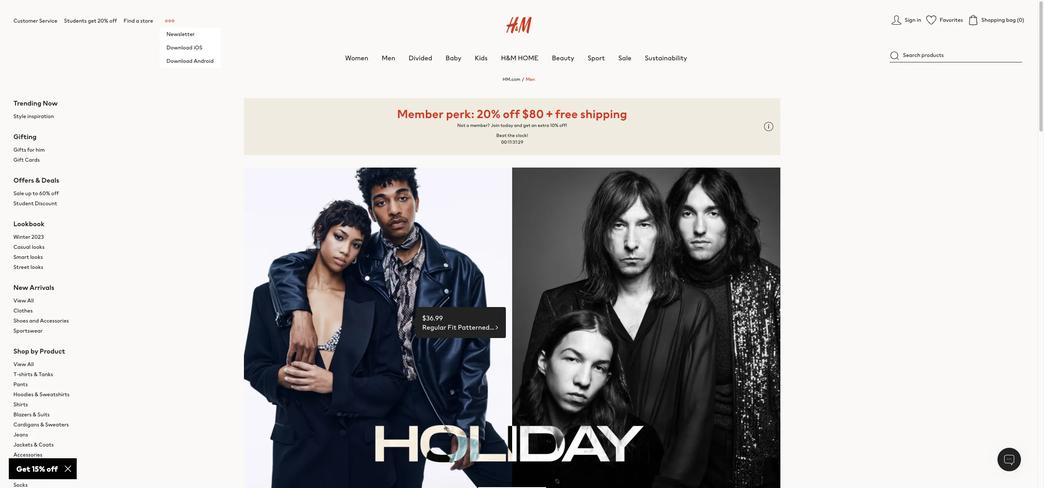 Task type: locate. For each thing, give the bounding box(es) containing it.
1 sportswear link from the top
[[13, 326, 97, 336]]

header.primary.navigation element
[[13, 7, 1044, 68]]

2 shoes from the top
[[13, 461, 28, 469]]

sportswear link
[[13, 326, 97, 336], [13, 470, 97, 480]]

get right students
[[88, 17, 96, 25]]

clothes link
[[13, 306, 97, 316]]

men link right women link
[[382, 53, 395, 63]]

offers & deals sale up to 60% off student discount
[[13, 175, 59, 208]]

2 sportswear link from the top
[[13, 470, 97, 480]]

1 horizontal spatial men
[[526, 76, 535, 83]]

1 horizontal spatial a
[[467, 122, 469, 129]]

1 sportswear from the top
[[13, 327, 43, 335]]

2 vertical spatial off
[[51, 189, 59, 197]]

get left an
[[523, 122, 531, 129]]

0 horizontal spatial get
[[88, 17, 96, 25]]

off right join
[[503, 105, 520, 122]]

1 vertical spatial shoes
[[13, 461, 28, 469]]

accessories
[[40, 317, 69, 325], [13, 451, 42, 459]]

pants link
[[13, 380, 97, 390]]

gifts for him link
[[13, 145, 97, 155]]

$80
[[522, 105, 544, 122]]

shop
[[13, 346, 29, 356]]

1 vertical spatial men
[[526, 76, 535, 83]]

store
[[140, 17, 153, 25]]

20% for perk:
[[477, 105, 501, 122]]

hoodies & sweatshirts link
[[13, 390, 97, 400]]

android
[[194, 57, 214, 65]]

0 vertical spatial view
[[13, 297, 26, 305]]

coats
[[39, 441, 54, 449]]

sportswear inside new arrivals view all clothes shoes and accessories sportswear
[[13, 327, 43, 335]]

all inside shop by product view all t-shirts & tanks pants hoodies & sweatshirts shirts blazers & suits cardigans & sweaters jeans jackets & coats accessories shoes sportswear
[[27, 361, 34, 369]]

jeans
[[13, 431, 28, 439]]

student
[[13, 200, 34, 208]]

+
[[546, 105, 553, 122]]

style
[[13, 112, 26, 120]]

blazers
[[13, 411, 32, 419]]

2 all from the top
[[27, 361, 34, 369]]

1 vertical spatial download
[[167, 57, 193, 65]]

20% inside member perk: 20% off $80 + free shipping not a member? join today and get an extra 10% off! beat the clock! 00:11:31:29
[[477, 105, 501, 122]]

shoes link
[[13, 460, 97, 470]]

gifting gifts for him gift cards
[[13, 132, 45, 164]]

0 vertical spatial a
[[136, 17, 139, 25]]

beauty
[[552, 53, 574, 63]]

1 vertical spatial sale
[[13, 189, 24, 197]]

0 vertical spatial sportswear
[[13, 327, 43, 335]]

all up clothes
[[27, 297, 34, 305]]

shoes down clothes
[[13, 317, 28, 325]]

0 vertical spatial accessories
[[40, 317, 69, 325]]

looks down 2023 on the left top
[[32, 243, 45, 251]]

/
[[522, 76, 524, 83]]

0 horizontal spatial men
[[382, 53, 395, 63]]

a right not
[[467, 122, 469, 129]]

Search products search field
[[890, 49, 1022, 62]]

1 vertical spatial get
[[523, 122, 531, 129]]

0 horizontal spatial 20%
[[98, 17, 108, 25]]

and down clothes
[[29, 317, 39, 325]]

gift
[[13, 156, 24, 164]]

1 all from the top
[[27, 297, 34, 305]]

1 horizontal spatial get
[[523, 122, 531, 129]]

and up clock!
[[514, 122, 522, 129]]

2023
[[31, 233, 44, 241]]

looks right the smart
[[30, 253, 43, 261]]

up
[[25, 189, 32, 197]]

shoes down jackets
[[13, 461, 28, 469]]

1 vertical spatial all
[[27, 361, 34, 369]]

1 vertical spatial and
[[29, 317, 39, 325]]

men right /
[[526, 76, 535, 83]]

accessories down jackets
[[13, 451, 42, 459]]

men right women link
[[382, 53, 395, 63]]

0 vertical spatial sportswear link
[[13, 326, 97, 336]]

a right find
[[136, 17, 139, 25]]

view inside new arrivals view all clothes shoes and accessories sportswear
[[13, 297, 26, 305]]

download down 'newsletter' at the top of page
[[167, 44, 193, 52]]

1 view from the top
[[13, 297, 26, 305]]

sale right sport link
[[619, 53, 632, 63]]

all up shirts
[[27, 361, 34, 369]]

newsletter link
[[160, 28, 220, 41]]

download for download ios
[[167, 44, 193, 52]]

sale left up
[[13, 189, 24, 197]]

0 vertical spatial looks
[[32, 243, 45, 251]]

member perk: 20% off $80 + free shipping main content
[[0, 69, 1038, 488]]

1 vertical spatial 20%
[[477, 105, 501, 122]]

off!
[[560, 122, 567, 129]]

1 vertical spatial view
[[13, 361, 26, 369]]

hoodies
[[13, 391, 34, 399]]

0 vertical spatial and
[[514, 122, 522, 129]]

1 horizontal spatial and
[[514, 122, 522, 129]]

beauty link
[[552, 53, 574, 63]]

0 vertical spatial off
[[109, 17, 117, 25]]

download for download android
[[167, 57, 193, 65]]

0 horizontal spatial and
[[29, 317, 39, 325]]

a
[[136, 17, 139, 25], [467, 122, 469, 129]]

0 horizontal spatial sale
[[13, 189, 24, 197]]

favorites
[[940, 16, 963, 24]]

1 view all link from the top
[[13, 296, 97, 306]]

men link right /
[[526, 76, 535, 83]]

off inside member perk: 20% off $80 + free shipping not a member? join today and get an extra 10% off! beat the clock! 00:11:31:29
[[503, 105, 520, 122]]

winter 2023 link
[[13, 232, 97, 242]]

& inside offers & deals sale up to 60% off student discount
[[35, 175, 40, 185]]

0 vertical spatial download
[[167, 44, 193, 52]]

hm.com / men
[[503, 76, 535, 83]]

looks
[[32, 243, 45, 251], [30, 253, 43, 261], [30, 263, 43, 271]]

0 vertical spatial shoes
[[13, 317, 28, 325]]

lookbook winter 2023 casual looks smart looks street looks
[[13, 219, 45, 271]]

0 horizontal spatial off
[[51, 189, 59, 197]]

& right shirts
[[34, 371, 37, 379]]

the
[[508, 132, 515, 139]]

0 vertical spatial all
[[27, 297, 34, 305]]

clock!
[[516, 132, 528, 139]]

sportswear down clothes
[[13, 327, 43, 335]]

shirt
[[514, 322, 529, 332]]

1 vertical spatial sportswear link
[[13, 470, 97, 480]]

cardigans
[[13, 421, 39, 429]]

2 horizontal spatial off
[[503, 105, 520, 122]]

0 horizontal spatial men link
[[382, 53, 395, 63]]

0 vertical spatial view all link
[[13, 296, 97, 306]]

1 vertical spatial off
[[503, 105, 520, 122]]

1 vertical spatial a
[[467, 122, 469, 129]]

2 sportswear from the top
[[13, 471, 43, 479]]

&
[[35, 175, 40, 185], [34, 371, 37, 379], [35, 391, 38, 399], [33, 411, 36, 419], [40, 421, 44, 429], [34, 441, 38, 449]]

sale
[[619, 53, 632, 63], [13, 189, 24, 197]]

1 horizontal spatial off
[[109, 17, 117, 25]]

sportswear down shoes link
[[13, 471, 43, 479]]

sale link
[[619, 53, 632, 63]]

get inside header.primary.navigation element
[[88, 17, 96, 25]]

students get 20% off
[[64, 17, 117, 25]]

download down download ios
[[167, 57, 193, 65]]

1 download from the top
[[167, 44, 193, 52]]

2 download from the top
[[167, 57, 193, 65]]

20% left today
[[477, 105, 501, 122]]

1 vertical spatial view all link
[[13, 360, 97, 370]]

sportswear link down accessories link
[[13, 470, 97, 480]]

sign
[[905, 16, 916, 24]]

view
[[13, 297, 26, 305], [13, 361, 26, 369]]

sportswear link down clothes link
[[13, 326, 97, 336]]

sustainability link
[[645, 53, 687, 63]]

accessories inside new arrivals view all clothes shoes and accessories sportswear
[[40, 317, 69, 325]]

view up t-
[[13, 361, 26, 369]]

1 shoes from the top
[[13, 317, 28, 325]]

view all link up tanks
[[13, 360, 97, 370]]

view up clothes
[[13, 297, 26, 305]]

0 vertical spatial sale
[[619, 53, 632, 63]]

20% inside header.primary.navigation element
[[98, 17, 108, 25]]

20% left find
[[98, 17, 108, 25]]

0 vertical spatial men
[[382, 53, 395, 63]]

deals
[[41, 175, 59, 185]]

shopping bag (0) link
[[968, 15, 1025, 25]]

bag
[[1006, 16, 1016, 24]]

off inside header.primary.navigation element
[[109, 17, 117, 25]]

20%
[[98, 17, 108, 25], [477, 105, 501, 122]]

1 vertical spatial men link
[[526, 76, 535, 83]]

suits
[[37, 411, 50, 419]]

1 horizontal spatial sale
[[619, 53, 632, 63]]

off
[[109, 17, 117, 25], [503, 105, 520, 122], [51, 189, 59, 197]]

& left deals
[[35, 175, 40, 185]]

1 vertical spatial sportswear
[[13, 471, 43, 479]]

member?
[[470, 122, 490, 129]]

1 horizontal spatial 20%
[[477, 105, 501, 122]]

trending now style inspiration
[[13, 98, 58, 120]]

off left find
[[109, 17, 117, 25]]

h&m image
[[506, 17, 532, 34]]

sign in button
[[892, 15, 922, 25]]

1 vertical spatial accessories
[[13, 451, 42, 459]]

new
[[13, 283, 28, 293]]

fit
[[448, 322, 457, 332]]

gifting
[[13, 132, 37, 142]]

0 vertical spatial 20%
[[98, 17, 108, 25]]

product
[[40, 346, 65, 356]]

sportswear
[[13, 327, 43, 335], [13, 471, 43, 479]]

2 view from the top
[[13, 361, 26, 369]]

him
[[36, 146, 45, 154]]

view all link down the arrivals
[[13, 296, 97, 306]]

beat
[[497, 132, 507, 139]]

accessories down clothes link
[[40, 317, 69, 325]]

customer
[[13, 17, 38, 25]]

men inside member perk: 20% off $80 + free shipping main content
[[526, 76, 535, 83]]

h&m home link
[[501, 53, 539, 63]]

view all link
[[13, 296, 97, 306], [13, 360, 97, 370]]

& left coats
[[34, 441, 38, 449]]

off up student discount link
[[51, 189, 59, 197]]

0 vertical spatial get
[[88, 17, 96, 25]]

service
[[39, 17, 57, 25]]

extra
[[538, 122, 549, 129]]

& right hoodies
[[35, 391, 38, 399]]

discount
[[35, 200, 57, 208]]

looks right the 'street'
[[30, 263, 43, 271]]

favorites link
[[927, 15, 963, 25]]



Task type: vqa. For each thing, say whether or not it's contained in the screenshot.
20% in header.primary.navigation element
yes



Task type: describe. For each thing, give the bounding box(es) containing it.
sign in
[[905, 16, 922, 24]]

h&m
[[501, 53, 517, 63]]

view inside shop by product view all t-shirts & tanks pants hoodies & sweatshirts shirts blazers & suits cardigans & sweaters jeans jackets & coats accessories shoes sportswear
[[13, 361, 26, 369]]

arrivals
[[30, 283, 54, 293]]

kids
[[475, 53, 488, 63]]

casual
[[13, 243, 31, 251]]

2 view all link from the top
[[13, 360, 97, 370]]

shirts
[[19, 371, 33, 379]]

winter
[[13, 233, 30, 241]]

jackets
[[13, 441, 33, 449]]

& left suits
[[33, 411, 36, 419]]

0 vertical spatial men link
[[382, 53, 395, 63]]

all inside new arrivals view all clothes shoes and accessories sportswear
[[27, 297, 34, 305]]

blazers & suits link
[[13, 410, 97, 420]]

shoes inside new arrivals view all clothes shoes and accessories sportswear
[[13, 317, 28, 325]]

an
[[532, 122, 537, 129]]

20% for get
[[98, 17, 108, 25]]

offers
[[13, 175, 34, 185]]

off for perk:
[[503, 105, 520, 122]]

shoes inside shop by product view all t-shirts & tanks pants hoodies & sweatshirts shirts blazers & suits cardigans & sweaters jeans jackets & coats accessories shoes sportswear
[[13, 461, 28, 469]]

customer service link
[[13, 17, 57, 25]]

00:11:31:29
[[501, 139, 523, 145]]

tanks
[[39, 371, 53, 379]]

& down suits
[[40, 421, 44, 429]]

shopping bag (0)
[[982, 16, 1025, 24]]

street looks link
[[13, 262, 97, 272]]

street
[[13, 263, 29, 271]]

smart looks link
[[13, 252, 97, 262]]

0 horizontal spatial a
[[136, 17, 139, 25]]

regular fit patterned lyocell shirt
[[422, 322, 529, 332]]

download android link
[[160, 55, 220, 68]]

style inspiration link
[[13, 112, 97, 122]]

newsletter
[[167, 30, 195, 38]]

free
[[555, 105, 578, 122]]

sale inside header.primary.navigation element
[[619, 53, 632, 63]]

gift cards link
[[13, 155, 97, 165]]

divided link
[[409, 53, 432, 63]]

in
[[917, 16, 922, 24]]

shoes and accessories link
[[13, 316, 97, 326]]

to
[[33, 189, 38, 197]]

baby link
[[446, 53, 461, 63]]

kids link
[[475, 53, 488, 63]]

students
[[64, 17, 87, 25]]

sportswear inside shop by product view all t-shirts & tanks pants hoodies & sweatshirts shirts blazers & suits cardigans & sweaters jeans jackets & coats accessories shoes sportswear
[[13, 471, 43, 479]]

lookbook
[[13, 219, 45, 229]]

pants
[[13, 381, 28, 389]]

and inside new arrivals view all clothes shoes and accessories sportswear
[[29, 317, 39, 325]]

for
[[27, 146, 35, 154]]

sport link
[[588, 53, 605, 63]]

sustainability
[[645, 53, 687, 63]]

now
[[43, 98, 58, 108]]

shop by product view all t-shirts & tanks pants hoodies & sweatshirts shirts blazers & suits cardigans & sweaters jeans jackets & coats accessories shoes sportswear
[[13, 346, 70, 479]]

download ios link
[[160, 41, 220, 55]]

member perk: 20% off $80 + free shipping not a member? join today and get an extra 10% off! beat the clock! 00:11:31:29
[[397, 105, 627, 145]]

2 vertical spatial looks
[[30, 263, 43, 271]]

patterned
[[458, 322, 490, 332]]

off inside offers & deals sale up to 60% off student discount
[[51, 189, 59, 197]]

ios
[[194, 44, 202, 52]]

off for get
[[109, 17, 117, 25]]

sale up to 60% off link
[[13, 189, 97, 199]]

and inside member perk: 20% off $80 + free shipping not a member? join today and get an extra 10% off! beat the clock! 00:11:31:29
[[514, 122, 522, 129]]

get inside member perk: 20% off $80 + free shipping not a member? join today and get an extra 10% off! beat the clock! 00:11:31:29
[[523, 122, 531, 129]]

shirts link
[[13, 400, 97, 410]]

join
[[491, 122, 500, 129]]

student discount link
[[13, 199, 97, 209]]

inspiration
[[27, 112, 54, 120]]

men inside header.primary.navigation element
[[382, 53, 395, 63]]

clothes
[[13, 307, 33, 315]]

gifts
[[13, 146, 26, 154]]

sale inside offers & deals sale up to 60% off student discount
[[13, 189, 24, 197]]

sport
[[588, 53, 605, 63]]

new arrivals view all clothes shoes and accessories sportswear
[[13, 283, 69, 335]]

a inside member perk: 20% off $80 + free shipping not a member? join today and get an extra 10% off! beat the clock! 00:11:31:29
[[467, 122, 469, 129]]

find a store link
[[124, 17, 153, 25]]

accessories inside shop by product view all t-shirts & tanks pants hoodies & sweatshirts shirts blazers & suits cardigans & sweaters jeans jackets & coats accessories shoes sportswear
[[13, 451, 42, 459]]

by
[[31, 346, 38, 356]]

60%
[[39, 189, 50, 197]]

shirts
[[13, 401, 28, 409]]

t-shirts & tanks link
[[13, 370, 97, 380]]

(0)
[[1017, 16, 1025, 24]]

download ios
[[167, 44, 202, 52]]

cards
[[25, 156, 40, 164]]

sweatshirts
[[39, 391, 70, 399]]

1 horizontal spatial men link
[[526, 76, 535, 83]]

women
[[345, 53, 368, 63]]

1 vertical spatial looks
[[30, 253, 43, 261]]

find a store
[[124, 17, 153, 25]]

download android
[[167, 57, 214, 65]]

hm.com
[[503, 76, 520, 83]]

sweaters
[[45, 421, 69, 429]]

not
[[457, 122, 466, 129]]

hm.com link
[[503, 76, 520, 83]]

jeans link
[[13, 430, 97, 440]]

divided
[[409, 53, 432, 63]]

trending
[[13, 98, 41, 108]]

10%
[[550, 122, 559, 129]]



